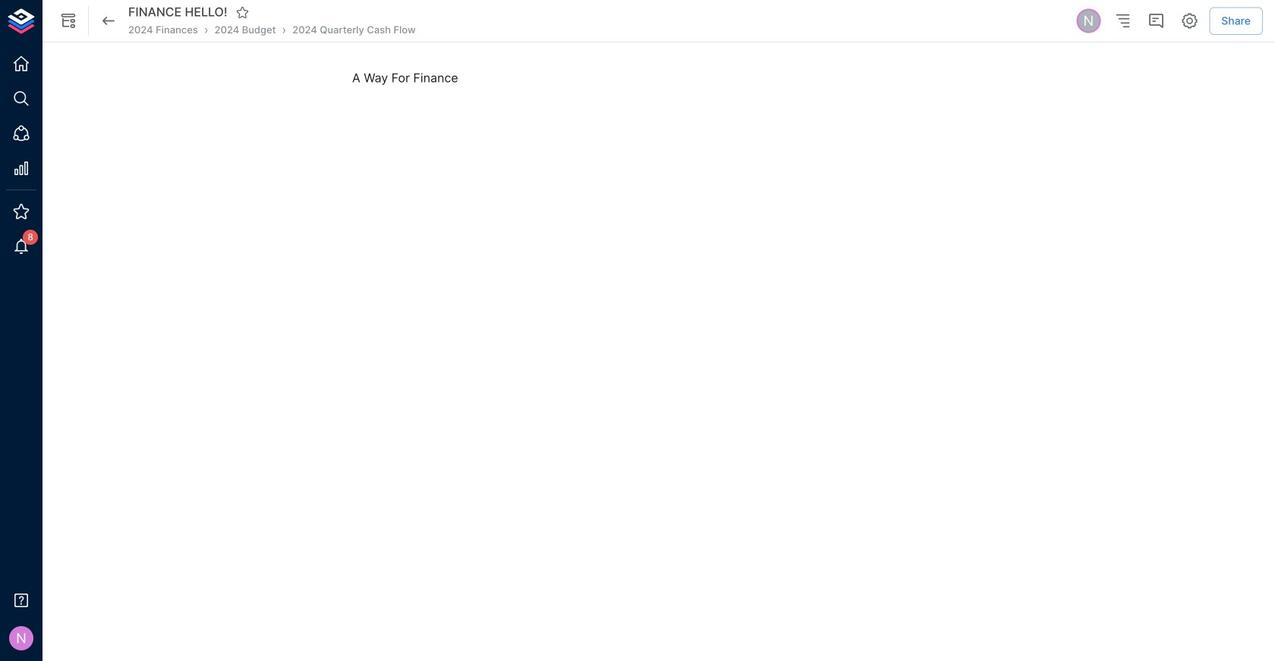 Task type: locate. For each thing, give the bounding box(es) containing it.
go back image
[[99, 12, 118, 30]]

table of contents image
[[1114, 12, 1132, 30]]



Task type: vqa. For each thing, say whether or not it's contained in the screenshot.
the Show Wiki icon on the top left of page
yes



Task type: describe. For each thing, give the bounding box(es) containing it.
show wiki image
[[59, 12, 77, 30]]

favorite image
[[236, 6, 249, 19]]

settings image
[[1180, 12, 1199, 30]]

comments image
[[1147, 12, 1165, 30]]



